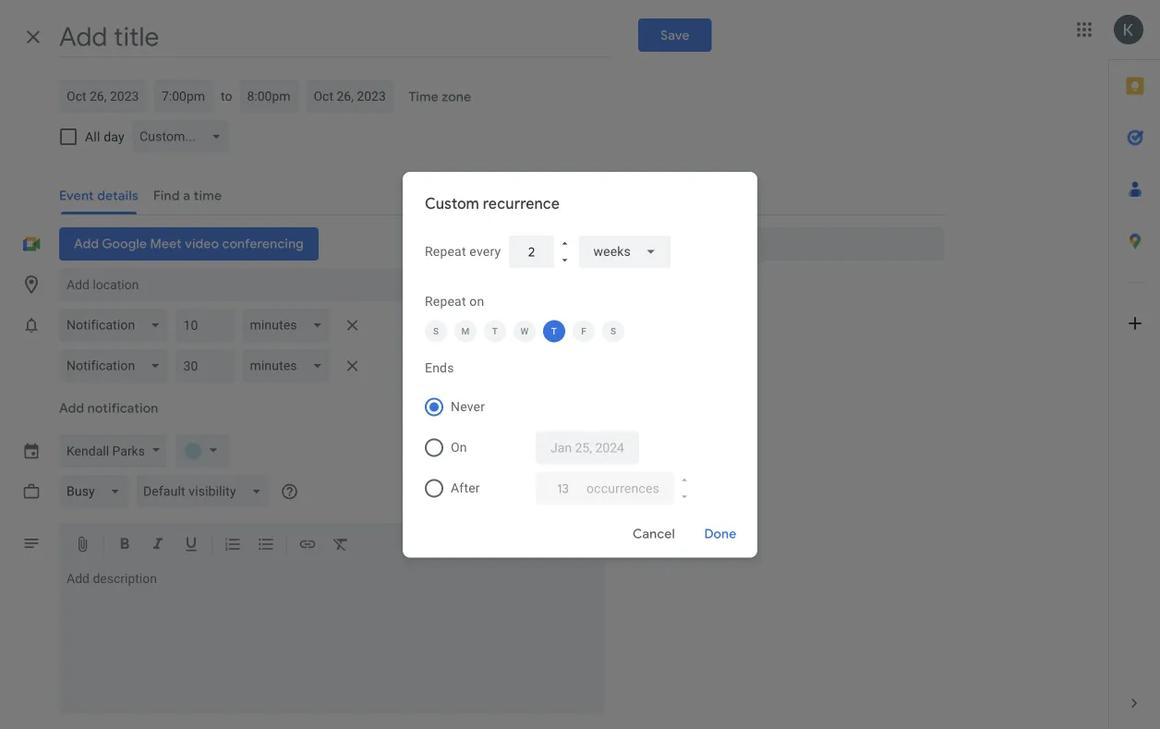 Task type: locate. For each thing, give the bounding box(es) containing it.
minutes in advance for notification number field inside 30 minutes before element
[[183, 349, 228, 383]]

minutes in advance for notification number field up 30 minutes before element at the left of page
[[183, 309, 228, 342]]

remove formatting image
[[332, 535, 350, 557]]

add notification
[[59, 400, 158, 416]]

0 vertical spatial repeat
[[425, 244, 467, 259]]

repeat on
[[425, 294, 485, 309]]

1 horizontal spatial s
[[611, 326, 617, 337]]

1 vertical spatial repeat
[[425, 294, 467, 309]]

repeat every
[[425, 244, 501, 259]]

s inside checkbox
[[433, 326, 439, 337]]

1 minutes in advance for notification number field from the top
[[183, 309, 228, 342]]

option group
[[418, 387, 736, 509]]

recurrence
[[483, 194, 560, 213]]

2 minutes in advance for notification number field from the top
[[183, 349, 228, 383]]

repeat left every
[[425, 244, 467, 259]]

Description text field
[[59, 571, 605, 710]]

repeat for repeat every
[[425, 244, 467, 259]]

t right the m checkbox
[[493, 326, 498, 337]]

bold image
[[116, 535, 134, 557]]

formatting options toolbar
[[59, 523, 605, 568]]

time zone button
[[402, 80, 479, 114]]

custom recurrence
[[425, 194, 560, 213]]

underline image
[[182, 535, 201, 557]]

s inside option
[[611, 326, 617, 337]]

2 s from the left
[[611, 326, 617, 337]]

2 t from the left
[[552, 326, 557, 337]]

never
[[451, 399, 485, 414]]

None field
[[579, 235, 672, 268]]

1 horizontal spatial t
[[552, 326, 557, 337]]

minutes in advance for notification number field down 10 minutes before element
[[183, 349, 228, 383]]

option group containing never
[[418, 387, 736, 509]]

Sunday checkbox
[[425, 320, 447, 342]]

t right w option
[[552, 326, 557, 337]]

1 vertical spatial minutes in advance for notification number field
[[183, 349, 228, 383]]

1 s from the left
[[433, 326, 439, 337]]

0 horizontal spatial s
[[433, 326, 439, 337]]

Minutes in advance for notification number field
[[183, 309, 228, 342], [183, 349, 228, 383]]

1 repeat from the top
[[425, 244, 467, 259]]

s
[[433, 326, 439, 337], [611, 326, 617, 337]]

2 repeat from the top
[[425, 294, 467, 309]]

all
[[85, 129, 100, 144]]

none field inside custom recurrence dialog
[[579, 235, 672, 268]]

Thursday checkbox
[[544, 320, 566, 342]]

repeat
[[425, 244, 467, 259], [425, 294, 467, 309]]

s left m
[[433, 326, 439, 337]]

Title text field
[[59, 17, 609, 57]]

time zone
[[409, 89, 471, 105]]

tab list
[[1110, 60, 1161, 678]]

Tuesday checkbox
[[484, 320, 507, 342]]

0 vertical spatial minutes in advance for notification number field
[[183, 309, 228, 342]]

notifications element
[[59, 305, 368, 386]]

all day
[[85, 129, 125, 144]]

repeat up s checkbox
[[425, 294, 467, 309]]

save button
[[639, 18, 712, 52]]

every
[[470, 244, 501, 259]]

add
[[59, 400, 84, 416]]

s right the f checkbox
[[611, 326, 617, 337]]

bulleted list image
[[257, 535, 275, 557]]

time
[[409, 89, 439, 105]]

minutes in advance for notification number field inside 10 minutes before element
[[183, 309, 228, 342]]

0 horizontal spatial t
[[493, 326, 498, 337]]

day
[[104, 129, 125, 144]]

1 t from the left
[[493, 326, 498, 337]]

notification
[[87, 400, 158, 416]]

Monday checkbox
[[455, 320, 477, 342]]

t
[[493, 326, 498, 337], [552, 326, 557, 337]]

Saturday checkbox
[[603, 320, 625, 342]]

Wednesday checkbox
[[514, 320, 536, 342]]



Task type: describe. For each thing, give the bounding box(es) containing it.
Friday checkbox
[[573, 320, 595, 342]]

custom recurrence dialog
[[403, 172, 758, 558]]

cancel
[[633, 525, 676, 542]]

s for s checkbox
[[433, 326, 439, 337]]

10 minutes before element
[[59, 305, 368, 346]]

done
[[705, 525, 737, 542]]

save
[[661, 27, 690, 43]]

minutes in advance for notification number field for 30 minutes before element at the left of page
[[183, 349, 228, 383]]

add notification button
[[52, 392, 166, 425]]

Occurrence count number field
[[551, 472, 576, 505]]

30 minutes before element
[[59, 346, 368, 386]]

Date on which the recurrence ends text field
[[551, 431, 625, 464]]

t for the t option
[[493, 326, 498, 337]]

ends
[[425, 360, 454, 376]]

numbered list image
[[224, 535, 242, 557]]

t for t option at the top left of the page
[[552, 326, 557, 337]]

minutes in advance for notification number field for 10 minutes before element
[[183, 309, 228, 342]]

on
[[470, 294, 485, 309]]

option group inside custom recurrence dialog
[[418, 387, 736, 509]]

italic image
[[149, 535, 167, 557]]

insert link image
[[299, 535, 317, 557]]

custom
[[425, 194, 480, 213]]

m
[[462, 326, 470, 337]]

to
[[221, 88, 232, 104]]

f
[[582, 326, 587, 337]]

after
[[451, 480, 480, 496]]

s for saturday option
[[611, 326, 617, 337]]

cancel button
[[625, 511, 684, 556]]

done button
[[691, 511, 751, 556]]

Weeks to repeat number field
[[523, 235, 540, 268]]

w
[[521, 326, 529, 337]]

zone
[[442, 89, 471, 105]]

repeat for repeat on
[[425, 294, 467, 309]]

on
[[451, 440, 467, 455]]



Task type: vqa. For each thing, say whether or not it's contained in the screenshot.
Add description text field
no



